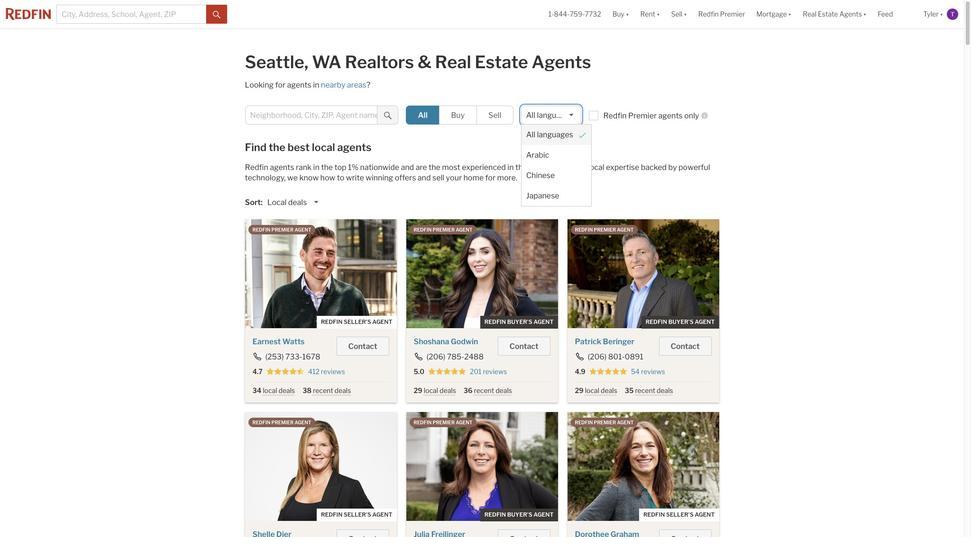 Task type: vqa. For each thing, say whether or not it's contained in the screenshot.


Task type: describe. For each thing, give the bounding box(es) containing it.
All radio
[[406, 106, 439, 125]]

your
[[446, 174, 462, 183]]

deals down rating 4.7 out of 5 element
[[279, 387, 295, 395]]

sell
[[432, 174, 444, 183]]

redfin buyer's agent for shoshana godwin
[[484, 319, 554, 326]]

412
[[308, 368, 319, 376]]

seattle,
[[245, 52, 308, 73]]

redfin for redfin premier agents only
[[603, 111, 627, 120]]

beringer
[[603, 338, 634, 347]]

&
[[418, 52, 432, 73]]

photo of dorothee graham image
[[567, 413, 719, 522]]

Buy radio
[[439, 106, 477, 125]]

733-
[[285, 353, 302, 362]]

(206) for (206) 801-0891
[[588, 353, 607, 362]]

0 horizontal spatial real
[[435, 52, 471, 73]]

local
[[267, 198, 287, 207]]

tyler
[[923, 10, 939, 18]]

shoshana godwin link
[[414, 338, 478, 347]]

submit search image
[[384, 112, 392, 119]]

most
[[442, 163, 460, 172]]

looking for agents in nearby areas ?
[[245, 81, 370, 90]]

redfin premier agents only
[[603, 111, 699, 120]]

contact for (206) 785-2488
[[510, 342, 538, 351]]

5.0
[[414, 368, 424, 376]]

buy ▾ button
[[607, 0, 635, 28]]

(206) 801-0891
[[588, 353, 643, 362]]

arabic
[[526, 151, 549, 160]]

buyer's for shoshana godwin
[[507, 319, 532, 326]]

powerful
[[679, 163, 710, 172]]

more .
[[497, 174, 517, 183]]

contact for (206) 801-0891
[[671, 342, 700, 351]]

local inside with local expertise backed by powerful technology, we know how to write winning offers and sell your home for
[[588, 163, 604, 172]]

premier for redfin premier agents only
[[628, 111, 657, 120]]

.
[[516, 174, 517, 183]]

estate inside dropdown button
[[818, 10, 838, 18]]

redfin agents rank in the top 1% nationwide and are the most experienced in the industry.
[[245, 163, 559, 172]]

buy ▾ button
[[612, 0, 629, 28]]

more
[[497, 174, 516, 183]]

▾ for mortgage ▾
[[788, 10, 791, 18]]

to
[[337, 174, 344, 183]]

1-844-759-7732
[[548, 10, 601, 18]]

54 reviews
[[631, 368, 665, 376]]

nearby areas link
[[321, 81, 366, 90]]

in for rank
[[313, 163, 319, 172]]

2488
[[464, 353, 484, 362]]

and inside with local expertise backed by powerful technology, we know how to write winning offers and sell your home for
[[418, 174, 431, 183]]

?
[[366, 81, 370, 90]]

real inside real estate agents ▾ link
[[803, 10, 817, 18]]

sell ▾ button
[[665, 0, 693, 28]]

1-
[[548, 10, 554, 18]]

801-
[[608, 353, 625, 362]]

deals down rating 4.9 out of 5 element
[[601, 387, 617, 395]]

mortgage ▾
[[756, 10, 791, 18]]

by
[[668, 163, 677, 172]]

with
[[569, 163, 586, 172]]

best
[[288, 141, 310, 154]]

(206) for (206) 785-2488
[[426, 353, 445, 362]]

only
[[684, 111, 699, 120]]

rating 4.7 out of 5 element
[[266, 368, 304, 376]]

real estate agents ▾
[[803, 10, 866, 18]]

▾ for rent ▾
[[657, 10, 660, 18]]

redfin buyer's agent for patrick beringer
[[646, 319, 715, 326]]

find
[[245, 141, 267, 154]]

user photo image
[[947, 9, 958, 20]]

54
[[631, 368, 640, 376]]

29 for (206) 785-2488
[[414, 387, 422, 395]]

759-
[[570, 10, 585, 18]]

(206) 785-2488
[[426, 353, 484, 362]]

the right find
[[269, 141, 285, 154]]

reviews for 2488
[[483, 368, 507, 376]]

(253)
[[265, 353, 284, 362]]

technology,
[[245, 174, 286, 183]]

local right best
[[312, 141, 335, 154]]

real estate agents ▾ link
[[803, 0, 866, 28]]

premier for photo of shoshana godwin
[[433, 227, 455, 233]]

7732
[[585, 10, 601, 18]]

201 reviews
[[470, 368, 507, 376]]

redfin premier
[[698, 10, 745, 18]]

tyler ▾
[[923, 10, 943, 18]]

top
[[334, 163, 346, 172]]

rent ▾ button
[[635, 0, 665, 28]]

premier for photo of dorothee graham
[[594, 420, 616, 426]]

rent
[[640, 10, 655, 18]]

recent for (206) 801-0891
[[635, 387, 655, 395]]

redfin seller's agent for the photo of shelle dier
[[321, 512, 392, 519]]

all inside 'dialog'
[[526, 130, 535, 139]]

earnest watts
[[252, 338, 305, 347]]

agents down seattle,
[[287, 81, 311, 90]]

(253) 733-1678
[[265, 353, 320, 362]]

29 local deals for (206) 801-0891
[[575, 387, 617, 395]]

redfin premier button
[[693, 0, 751, 28]]

(206) 785-2488 button
[[414, 353, 484, 362]]

patrick beringer link
[[575, 338, 634, 347]]

all up all languages element
[[526, 111, 535, 120]]

photo of julia freilinger image
[[406, 413, 558, 522]]

mortgage ▾ button
[[756, 0, 791, 28]]

feed button
[[872, 0, 918, 28]]

shoshana godwin
[[414, 338, 478, 347]]

premier for photo of julia freilinger
[[433, 420, 455, 426]]

real estate agents ▾ button
[[797, 0, 872, 28]]

sort:
[[245, 198, 263, 207]]

29 local deals for (206) 785-2488
[[414, 387, 456, 395]]

412 reviews
[[308, 368, 345, 376]]

with local expertise backed by powerful technology, we know how to write winning offers and sell your home for
[[245, 163, 710, 183]]

the up how
[[321, 163, 333, 172]]

feed
[[878, 10, 893, 18]]

industry.
[[529, 163, 559, 172]]

in up more . in the right top of the page
[[508, 163, 514, 172]]

premier for the photo of shelle dier
[[271, 420, 294, 426]]

201
[[470, 368, 482, 376]]

buy ▾
[[612, 10, 629, 18]]

rating 4.9 out of 5 element
[[589, 368, 627, 376]]

areas
[[347, 81, 366, 90]]

38
[[303, 387, 311, 395]]

redfin premier agent for photo of patrick beringer
[[575, 227, 634, 233]]

34 local deals
[[252, 387, 295, 395]]



Task type: locate. For each thing, give the bounding box(es) containing it.
1 horizontal spatial 29 local deals
[[575, 387, 617, 395]]

earnest watts link
[[252, 338, 305, 347]]

buy inside dropdown button
[[612, 10, 624, 18]]

local
[[312, 141, 335, 154], [588, 163, 604, 172], [263, 387, 277, 395], [424, 387, 438, 395], [585, 387, 599, 395]]

0 horizontal spatial (206)
[[426, 353, 445, 362]]

local down 4.9
[[585, 387, 599, 395]]

1 recent from the left
[[313, 387, 333, 395]]

photo of earnest watts image
[[245, 220, 397, 329]]

1 horizontal spatial redfin
[[603, 111, 627, 120]]

buy right 'all' option at top left
[[451, 111, 465, 120]]

contact for (253) 733-1678
[[348, 342, 377, 351]]

reviews for 1678
[[321, 368, 345, 376]]

4 ▾ from the left
[[788, 10, 791, 18]]

and
[[401, 163, 414, 172], [418, 174, 431, 183]]

0 horizontal spatial buy
[[451, 111, 465, 120]]

deals
[[288, 198, 307, 207], [279, 387, 295, 395], [335, 387, 351, 395], [440, 387, 456, 395], [496, 387, 512, 395], [601, 387, 617, 395], [657, 387, 673, 395]]

▾ left the rent
[[626, 10, 629, 18]]

0 vertical spatial redfin
[[698, 10, 719, 18]]

1 contact button from the left
[[336, 337, 389, 356]]

submit search image
[[213, 11, 220, 18]]

all languages element
[[521, 125, 591, 145]]

photo of patrick beringer image
[[567, 220, 719, 329]]

for right looking at the left top
[[275, 81, 285, 90]]

redfin inside redfin premier button
[[698, 10, 719, 18]]

1 horizontal spatial contact
[[510, 342, 538, 351]]

1 vertical spatial for
[[485, 174, 496, 183]]

1 contact from the left
[[348, 342, 377, 351]]

looking
[[245, 81, 274, 90]]

29 for (206) 801-0891
[[575, 387, 584, 395]]

sell ▾ button
[[671, 0, 687, 28]]

2 all languages from the top
[[526, 130, 573, 139]]

patrick beringer
[[575, 338, 634, 347]]

2 contact button from the left
[[498, 337, 550, 356]]

realtors
[[345, 52, 414, 73]]

34
[[252, 387, 261, 395]]

all inside option
[[418, 111, 428, 120]]

contact button up 201 reviews
[[498, 337, 550, 356]]

agents
[[287, 81, 311, 90], [658, 111, 683, 120], [337, 141, 371, 154], [270, 163, 294, 172]]

recent for (206) 785-2488
[[474, 387, 494, 395]]

29 down 4.9
[[575, 387, 584, 395]]

experienced
[[462, 163, 506, 172]]

rent ▾ button
[[640, 0, 660, 28]]

Neighborhood, City, ZIP, Agent name search field
[[245, 106, 378, 125]]

rating 5.0 out of 5 element
[[428, 368, 466, 376]]

1 horizontal spatial (206)
[[588, 353, 607, 362]]

contact button for (206) 801-0891
[[659, 337, 711, 356]]

seattle, wa realtors & real estate agents
[[245, 52, 591, 73]]

redfin seller's agent
[[321, 319, 392, 326], [321, 512, 392, 519], [643, 512, 715, 519]]

0 horizontal spatial 29 local deals
[[414, 387, 456, 395]]

(206) 801-0891 button
[[575, 353, 644, 362]]

(206) down shoshana
[[426, 353, 445, 362]]

in for agents
[[313, 81, 319, 90]]

1 (206) from the left
[[426, 353, 445, 362]]

1 horizontal spatial real
[[803, 10, 817, 18]]

buyer's
[[507, 319, 532, 326], [668, 319, 694, 326], [507, 512, 532, 519]]

buy
[[612, 10, 624, 18], [451, 111, 465, 120]]

home
[[463, 174, 484, 183]]

3 reviews from the left
[[641, 368, 665, 376]]

buy for buy
[[451, 111, 465, 120]]

1 29 from the left
[[414, 387, 422, 395]]

recent right '38'
[[313, 387, 333, 395]]

0 horizontal spatial reviews
[[321, 368, 345, 376]]

1 horizontal spatial contact button
[[498, 337, 550, 356]]

1 horizontal spatial 29
[[575, 387, 584, 395]]

the up the sell
[[429, 163, 440, 172]]

seller's for photo of dorothee graham
[[666, 512, 694, 519]]

agents up we
[[270, 163, 294, 172]]

mortgage ▾ button
[[751, 0, 797, 28]]

reviews right 412
[[321, 368, 345, 376]]

1 vertical spatial premier
[[628, 111, 657, 120]]

1-844-759-7732 link
[[548, 10, 601, 18]]

for down experienced
[[485, 174, 496, 183]]

sell
[[671, 10, 682, 18], [488, 111, 501, 120]]

local for shoshana godwin
[[424, 387, 438, 395]]

0 horizontal spatial estate
[[475, 52, 528, 73]]

seller's for photo of earnest watts
[[344, 319, 371, 326]]

2 (206) from the left
[[588, 353, 607, 362]]

mortgage
[[756, 10, 787, 18]]

redfin premier agent for photo of earnest watts
[[252, 227, 311, 233]]

2 horizontal spatial redfin
[[698, 10, 719, 18]]

buy for buy ▾
[[612, 10, 624, 18]]

2 vertical spatial redfin
[[245, 163, 268, 172]]

list box
[[521, 106, 592, 207]]

3 ▾ from the left
[[684, 10, 687, 18]]

premier for redfin premier
[[720, 10, 745, 18]]

▾ for tyler ▾
[[940, 10, 943, 18]]

29 local deals down rating 4.9 out of 5 element
[[575, 387, 617, 395]]

contact button up '412 reviews'
[[336, 337, 389, 356]]

1 horizontal spatial agents
[[839, 10, 862, 18]]

2 ▾ from the left
[[657, 10, 660, 18]]

4.7
[[252, 368, 263, 376]]

photo of shelle dier image
[[245, 413, 397, 522]]

2 horizontal spatial reviews
[[641, 368, 665, 376]]

redfin seller's agent for photo of earnest watts
[[321, 319, 392, 326]]

contact
[[348, 342, 377, 351], [510, 342, 538, 351], [671, 342, 700, 351]]

deals down 201 reviews
[[496, 387, 512, 395]]

0 horizontal spatial agents
[[532, 52, 591, 73]]

0 horizontal spatial sell
[[488, 111, 501, 120]]

all languages up "arabic"
[[526, 130, 573, 139]]

all languages
[[526, 111, 573, 120], [526, 130, 573, 139]]

redfin premier agent for photo of dorothee graham
[[575, 420, 634, 426]]

contact button
[[336, 337, 389, 356], [498, 337, 550, 356], [659, 337, 711, 356]]

2 horizontal spatial recent
[[635, 387, 655, 395]]

all right submit search icon
[[418, 111, 428, 120]]

▾ right mortgage
[[788, 10, 791, 18]]

languages up all languages element
[[537, 111, 573, 120]]

expertise
[[606, 163, 639, 172]]

2 contact from the left
[[510, 342, 538, 351]]

sell right buy option
[[488, 111, 501, 120]]

0 horizontal spatial recent
[[313, 387, 333, 395]]

1%
[[348, 163, 359, 172]]

agents inside dropdown button
[[839, 10, 862, 18]]

1 horizontal spatial buy
[[612, 10, 624, 18]]

premier for photo of patrick beringer
[[594, 227, 616, 233]]

languages
[[537, 111, 573, 120], [537, 130, 573, 139]]

1 vertical spatial languages
[[537, 130, 573, 139]]

and up offers
[[401, 163, 414, 172]]

list box containing all languages
[[521, 106, 592, 207]]

0 vertical spatial languages
[[537, 111, 573, 120]]

the
[[269, 141, 285, 154], [321, 163, 333, 172], [429, 163, 440, 172], [515, 163, 527, 172]]

all languages inside all languages element
[[526, 130, 573, 139]]

in left the nearby
[[313, 81, 319, 90]]

6 ▾ from the left
[[940, 10, 943, 18]]

0 vertical spatial buy
[[612, 10, 624, 18]]

seller's
[[344, 319, 371, 326], [344, 512, 371, 519], [666, 512, 694, 519]]

redfin premier agent for the photo of shelle dier
[[252, 420, 311, 426]]

dialog containing all languages
[[521, 124, 592, 207]]

0 vertical spatial sell
[[671, 10, 682, 18]]

29 down the "5.0"
[[414, 387, 422, 395]]

▾ left feed
[[863, 10, 866, 18]]

local deals
[[267, 198, 307, 207]]

(206) down patrick beringer at right bottom
[[588, 353, 607, 362]]

1 vertical spatial real
[[435, 52, 471, 73]]

0 horizontal spatial contact button
[[336, 337, 389, 356]]

local for earnest watts
[[263, 387, 277, 395]]

find the best local agents
[[245, 141, 371, 154]]

5 ▾ from the left
[[863, 10, 866, 18]]

redfin seller's agent for photo of dorothee graham
[[643, 512, 715, 519]]

all up "arabic"
[[526, 130, 535, 139]]

1 reviews from the left
[[321, 368, 345, 376]]

all
[[418, 111, 428, 120], [526, 111, 535, 120], [526, 130, 535, 139]]

29
[[414, 387, 422, 395], [575, 387, 584, 395]]

sell ▾
[[671, 10, 687, 18]]

0 vertical spatial for
[[275, 81, 285, 90]]

local down the "5.0"
[[424, 387, 438, 395]]

1 horizontal spatial estate
[[818, 10, 838, 18]]

real right mortgage ▾
[[803, 10, 817, 18]]

real
[[803, 10, 817, 18], [435, 52, 471, 73]]

1 vertical spatial redfin
[[603, 111, 627, 120]]

all languages up all languages element
[[526, 111, 573, 120]]

1 vertical spatial and
[[418, 174, 431, 183]]

agent
[[295, 227, 311, 233], [456, 227, 472, 233], [617, 227, 634, 233], [372, 319, 392, 326], [533, 319, 554, 326], [695, 319, 715, 326], [295, 420, 311, 426], [456, 420, 472, 426], [617, 420, 634, 426], [372, 512, 392, 519], [533, 512, 554, 519], [695, 512, 715, 519]]

0 horizontal spatial 29
[[414, 387, 422, 395]]

0 horizontal spatial contact
[[348, 342, 377, 351]]

0 horizontal spatial premier
[[628, 111, 657, 120]]

earnest
[[252, 338, 281, 347]]

sell for sell ▾
[[671, 10, 682, 18]]

1 horizontal spatial sell
[[671, 10, 682, 18]]

reviews right the 201
[[483, 368, 507, 376]]

the up .
[[515, 163, 527, 172]]

0 horizontal spatial and
[[401, 163, 414, 172]]

1 vertical spatial estate
[[475, 52, 528, 73]]

0 vertical spatial agents
[[839, 10, 862, 18]]

▾ for buy ▾
[[626, 10, 629, 18]]

option group containing all
[[406, 106, 513, 125]]

are
[[416, 163, 427, 172]]

0 vertical spatial and
[[401, 163, 414, 172]]

redfin premier agent for photo of julia freilinger
[[414, 420, 472, 426]]

35 recent deals
[[625, 387, 673, 395]]

sell right rent ▾
[[671, 10, 682, 18]]

3 contact button from the left
[[659, 337, 711, 356]]

buy right 7732
[[612, 10, 624, 18]]

1 horizontal spatial reviews
[[483, 368, 507, 376]]

1 ▾ from the left
[[626, 10, 629, 18]]

backed
[[641, 163, 667, 172]]

premier
[[720, 10, 745, 18], [628, 111, 657, 120]]

we
[[287, 174, 298, 183]]

▾ right tyler
[[940, 10, 943, 18]]

premier inside button
[[720, 10, 745, 18]]

deals down '412 reviews'
[[335, 387, 351, 395]]

godwin
[[451, 338, 478, 347]]

contact button up 54 reviews
[[659, 337, 711, 356]]

patrick
[[575, 338, 601, 347]]

1 vertical spatial all languages
[[526, 130, 573, 139]]

36 recent deals
[[464, 387, 512, 395]]

redfin for redfin agents rank in the top 1% nationwide and are the most experienced in the industry.
[[245, 163, 268, 172]]

▾ for sell ▾
[[684, 10, 687, 18]]

1 vertical spatial buy
[[451, 111, 465, 120]]

japanese
[[526, 192, 559, 201]]

local for patrick beringer
[[585, 387, 599, 395]]

1 vertical spatial agents
[[532, 52, 591, 73]]

wa
[[312, 52, 341, 73]]

deals down 54 reviews
[[657, 387, 673, 395]]

in right the rank
[[313, 163, 319, 172]]

▾ right rent ▾
[[684, 10, 687, 18]]

option group
[[406, 106, 513, 125]]

estate
[[818, 10, 838, 18], [475, 52, 528, 73]]

local right with
[[588, 163, 604, 172]]

local right 34
[[263, 387, 277, 395]]

3 recent from the left
[[635, 387, 655, 395]]

offers
[[395, 174, 416, 183]]

recent for (253) 733-1678
[[313, 387, 333, 395]]

redfin premier agent for photo of shoshana godwin
[[414, 227, 472, 233]]

0 horizontal spatial redfin
[[245, 163, 268, 172]]

0 vertical spatial real
[[803, 10, 817, 18]]

how
[[320, 174, 335, 183]]

0 horizontal spatial for
[[275, 81, 285, 90]]

36
[[464, 387, 473, 395]]

buyer's for patrick beringer
[[668, 319, 694, 326]]

sell inside option
[[488, 111, 501, 120]]

redfin for redfin premier
[[698, 10, 719, 18]]

rank
[[296, 163, 312, 172]]

1 all languages from the top
[[526, 111, 573, 120]]

contact button for (206) 785-2488
[[498, 337, 550, 356]]

2 horizontal spatial contact
[[671, 342, 700, 351]]

in
[[313, 81, 319, 90], [313, 163, 319, 172], [508, 163, 514, 172]]

write
[[346, 174, 364, 183]]

know
[[299, 174, 319, 183]]

contact button for (253) 733-1678
[[336, 337, 389, 356]]

shoshana
[[414, 338, 449, 347]]

chinese
[[526, 171, 555, 180]]

▾ right the rent
[[657, 10, 660, 18]]

1 horizontal spatial and
[[418, 174, 431, 183]]

1 horizontal spatial recent
[[474, 387, 494, 395]]

recent right 36
[[474, 387, 494, 395]]

watts
[[282, 338, 305, 347]]

2 29 local deals from the left
[[575, 387, 617, 395]]

City, Address, School, Agent, ZIP search field
[[56, 5, 206, 24]]

buy inside option
[[451, 111, 465, 120]]

0 vertical spatial estate
[[818, 10, 838, 18]]

agents up 1%
[[337, 141, 371, 154]]

4.9
[[575, 368, 585, 376]]

Sell radio
[[476, 106, 513, 125]]

1 horizontal spatial premier
[[720, 10, 745, 18]]

0 vertical spatial all languages
[[526, 111, 573, 120]]

1 29 local deals from the left
[[414, 387, 456, 395]]

reviews for 0891
[[641, 368, 665, 376]]

1 vertical spatial sell
[[488, 111, 501, 120]]

agents left only
[[658, 111, 683, 120]]

for
[[275, 81, 285, 90], [485, 174, 496, 183]]

deals down rating 5.0 out of 5 element
[[440, 387, 456, 395]]

photo of shoshana godwin image
[[406, 220, 558, 329]]

0 vertical spatial premier
[[720, 10, 745, 18]]

languages up "arabic"
[[537, 130, 573, 139]]

1 horizontal spatial for
[[485, 174, 496, 183]]

reviews right 54
[[641, 368, 665, 376]]

and down the are
[[418, 174, 431, 183]]

3 contact from the left
[[671, 342, 700, 351]]

premier for photo of earnest watts
[[271, 227, 294, 233]]

29 local deals down rating 5.0 out of 5 element
[[414, 387, 456, 395]]

sell for sell
[[488, 111, 501, 120]]

recent right the 35
[[635, 387, 655, 395]]

38 recent deals
[[303, 387, 351, 395]]

29 local deals
[[414, 387, 456, 395], [575, 387, 617, 395]]

1 languages from the top
[[537, 111, 573, 120]]

2 29 from the left
[[575, 387, 584, 395]]

seller's for the photo of shelle dier
[[344, 512, 371, 519]]

deals right local
[[288, 198, 307, 207]]

real right &
[[435, 52, 471, 73]]

2 recent from the left
[[474, 387, 494, 395]]

0891
[[625, 353, 643, 362]]

2 reviews from the left
[[483, 368, 507, 376]]

sell inside dropdown button
[[671, 10, 682, 18]]

2 languages from the top
[[537, 130, 573, 139]]

dialog
[[521, 124, 592, 207]]

1678
[[302, 353, 320, 362]]

redfin buyer's agent
[[484, 319, 554, 326], [646, 319, 715, 326], [484, 512, 554, 519]]

2 horizontal spatial contact button
[[659, 337, 711, 356]]

for inside with local expertise backed by powerful technology, we know how to write winning offers and sell your home for
[[485, 174, 496, 183]]



